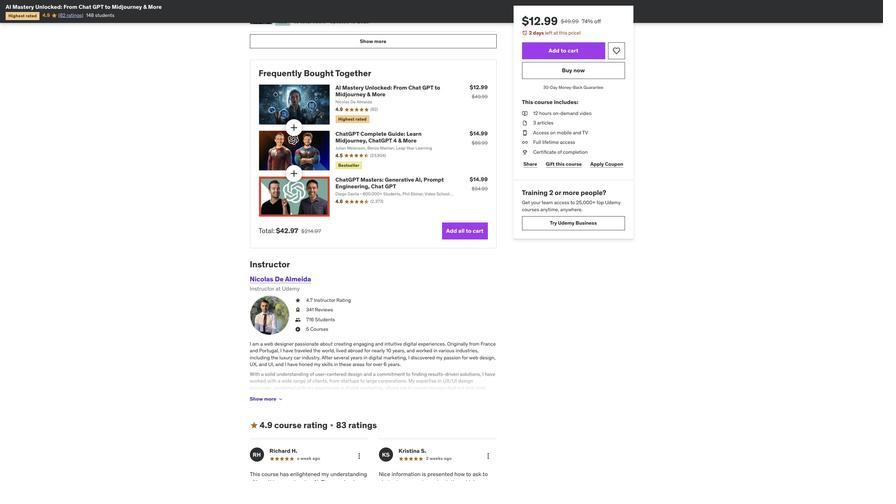 Task type: vqa. For each thing, say whether or not it's contained in the screenshot.
middle Udemy
yes



Task type: describe. For each thing, give the bounding box(es) containing it.
of right range
[[307, 378, 311, 384]]

try
[[550, 220, 557, 226]]

more for 1st show more button
[[374, 38, 387, 44]]

ai,
[[415, 176, 423, 183]]

expertise
[[416, 378, 437, 384]]

course for rating
[[274, 420, 302, 430]]

and down including on the bottom of the page
[[259, 361, 267, 368]]

get
[[522, 199, 530, 206]]

$14.99 $69.99
[[470, 130, 488, 146]]

83 ratings
[[336, 420, 377, 430]]

speaker
[[332, 479, 352, 481]]

4.9 for (82)
[[336, 106, 343, 113]]

ux/ui
[[443, 378, 457, 384]]

0 vertical spatial cart
[[568, 47, 579, 54]]

show for 1st show more button
[[360, 38, 373, 44]]

in right years
[[364, 354, 368, 361]]

off
[[595, 18, 601, 25]]

this for this course has enlightened my understanding of how things work using ai. the speaker i
[[250, 471, 260, 478]]

23924 reviews element
[[370, 153, 386, 159]]

3 articles
[[533, 120, 554, 126]]

and right years,
[[407, 347, 415, 354]]

0 vertical spatial this
[[559, 30, 568, 36]]

ai mastery unlocked: from chat gpt to midjourney & more nicolas de almeida
[[336, 84, 440, 105]]

1 horizontal spatial udemy
[[558, 220, 575, 226]]

10
[[386, 347, 391, 354]]

kristina
[[399, 447, 420, 454]]

chatgpt for masters:
[[336, 176, 359, 183]]

left
[[545, 30, 553, 36]]

0 vertical spatial marketing,
[[384, 354, 407, 361]]

wishlist image
[[612, 46, 621, 55]]

2 show more button from the top
[[250, 392, 283, 406]]

creating
[[334, 341, 352, 347]]

$14.99 for chatgpt complete guide: learn midjourney, chatgpt 4 & more
[[470, 130, 488, 137]]

principles,
[[250, 385, 273, 391]]

apply coupon button
[[589, 157, 625, 171]]

engineering,
[[336, 183, 370, 190]]

ai.
[[314, 479, 320, 481]]

83
[[336, 420, 347, 430]]

large
[[366, 378, 377, 384]]

in up business
[[341, 385, 345, 391]]

nicolas inside ai mastery unlocked: from chat gpt to midjourney & more nicolas de almeida
[[336, 99, 350, 105]]

s.
[[421, 447, 427, 454]]

business
[[338, 392, 358, 398]]

midjourney for ai mastery unlocked: from chat gpt to midjourney & more
[[112, 3, 142, 10]]

in up designs
[[438, 378, 442, 384]]

i am a web designer passionate about creating engaging and intuitive digital experiences. originally from france and portugal, i have traveled the world, lived abroad for nearly 10 years, and worked in various industries, including the luxury car industry. after several years in digital marketing, i discovered my passion for web design, ux, and ui, and i have honed my skills in these areas for over 6 years. with a solid understanding of user-centered design and a commitment to finding results-driven solutions, i have worked with a wide range of clients, from startups to large corporations. my expertise in ux/ui design principles, combined with my experience in digital marketing, allows me to create designs that not only look aesthetically pleasing but also generate business results.
[[250, 341, 496, 398]]

148
[[86, 12, 94, 18]]

xsmall image for 4.7 instructor rating
[[295, 297, 301, 304]]

add for add to cart
[[549, 47, 560, 54]]

1 vertical spatial rated
[[356, 116, 367, 122]]

training
[[522, 188, 548, 197]]

together
[[335, 68, 371, 79]]

1 vertical spatial for
[[462, 354, 468, 361]]

alarm image
[[522, 30, 528, 36]]

1 vertical spatial with
[[297, 385, 306, 391]]

0 horizontal spatial web
[[264, 341, 273, 347]]

we
[[407, 479, 414, 481]]

xsmall image for access on mobile and tv
[[522, 129, 528, 136]]

total: $42.97 $214.97
[[259, 226, 321, 235]]

1.5 total hours
[[293, 18, 326, 25]]

1 vertical spatial worked
[[250, 378, 266, 384]]

benza
[[368, 145, 379, 151]]

my inside this course has enlightened my understanding of how things work using ai. the speaker i
[[322, 471, 329, 478]]

car
[[294, 354, 301, 361]]

341
[[306, 307, 314, 313]]

course for includes:
[[535, 99, 553, 106]]

chat for ai mastery unlocked: from chat gpt to midjourney & more nicolas de almeida
[[409, 84, 421, 91]]

gpt for ai mastery unlocked: from chat gpt to midjourney & more nicolas de almeida
[[423, 84, 434, 91]]

udemy inside "training 2 or more people? get your team access to 25,000+ top udemy courses anytime, anywhere."
[[605, 199, 621, 206]]

more inside chatgpt complete guide: learn midjourney, chatgpt 4 & more julian melanson, benza maman, leap year learning
[[403, 137, 417, 144]]

716
[[306, 316, 314, 323]]

or
[[555, 188, 562, 197]]

chat inside chatgpt masters: generative ai, prompt engineering, chat gpt diego davila • 800.000+ students, phil ebiner, video school, backyard courses
[[371, 183, 384, 190]]

week
[[301, 456, 312, 461]]

originally
[[447, 341, 468, 347]]

xsmall image for 5 courses
[[295, 326, 301, 333]]

am
[[252, 341, 259, 347]]

1 horizontal spatial web
[[469, 354, 479, 361]]

h.
[[292, 447, 298, 454]]

wide
[[282, 378, 292, 384]]

4.7 instructor rating
[[306, 297, 351, 303]]

designer
[[275, 341, 294, 347]]

bestseller
[[338, 162, 359, 168]]

has
[[280, 471, 289, 478]]

1 vertical spatial hours
[[539, 110, 552, 116]]

in right skills
[[334, 361, 338, 368]]

2 vertical spatial instructor
[[314, 297, 335, 303]]

$49.99 for $12.99 $49.99
[[472, 93, 488, 100]]

0 vertical spatial the
[[313, 347, 321, 354]]

ux,
[[250, 361, 258, 368]]

france
[[481, 341, 496, 347]]

xsmall image left '83'
[[329, 423, 335, 428]]

to inside "training 2 or more people? get your team access to 25,000+ top udemy courses anytime, anywhere."
[[571, 199, 575, 206]]

how inside this course has enlightened my understanding of how things work using ai. the speaker i
[[256, 479, 267, 481]]

centered
[[327, 371, 347, 377]]

backyard
[[336, 197, 353, 203]]

davila
[[348, 191, 359, 197]]

completion
[[563, 149, 588, 155]]

new
[[278, 19, 287, 24]]

chatgpt masters: generative ai, prompt engineering, chat gpt link
[[336, 176, 444, 190]]

these
[[339, 361, 352, 368]]

chat for ai mastery unlocked: from chat gpt to midjourney & more
[[79, 3, 91, 10]]

understanding inside this course has enlightened my understanding of how things work using ai. the speaker i
[[331, 471, 367, 478]]

team
[[542, 199, 553, 206]]

more inside "training 2 or more people? get your team access to 25,000+ top udemy courses anytime, anywhere."
[[563, 188, 580, 197]]

1 vertical spatial the
[[271, 354, 278, 361]]

0 vertical spatial digital
[[404, 341, 417, 347]]

the
[[321, 479, 331, 481]]

0 vertical spatial with
[[267, 378, 277, 384]]

0 horizontal spatial show more
[[250, 396, 276, 402]]

0 vertical spatial show more
[[360, 38, 387, 44]]

xsmall image for 341 reviews
[[295, 307, 301, 313]]

chatgpt up benza
[[369, 137, 392, 144]]

my down "various"
[[436, 354, 443, 361]]

total
[[301, 18, 312, 25]]

0 horizontal spatial hours
[[313, 18, 326, 25]]

1 show more button from the top
[[250, 34, 497, 48]]

so
[[400, 479, 406, 481]]

access
[[533, 129, 549, 136]]

and right ui,
[[276, 361, 284, 368]]

solutions,
[[460, 371, 481, 377]]

1 horizontal spatial digital
[[369, 354, 383, 361]]

1 horizontal spatial worked
[[416, 347, 433, 354]]

from for ai mastery unlocked: from chat gpt to midjourney & more nicolas de almeida
[[393, 84, 407, 91]]

1 vertical spatial cart
[[473, 227, 484, 234]]

de inside ai mastery unlocked: from chat gpt to midjourney & more nicolas de almeida
[[351, 99, 356, 105]]

almeida inside nicolas de almeida instructor at udemy
[[285, 275, 311, 283]]

$12.99 for $12.99 $49.99
[[470, 84, 488, 91]]

money-
[[559, 85, 573, 90]]

(2,373)
[[371, 199, 384, 204]]

and left the "tv"
[[573, 129, 581, 136]]

on-
[[553, 110, 561, 116]]

xsmall image for 3
[[522, 120, 528, 127]]

xsmall image for certificate
[[522, 149, 528, 156]]

0 horizontal spatial courses
[[310, 326, 329, 332]]

1 vertical spatial highest
[[338, 116, 355, 122]]

xsmall image for 716 students
[[295, 316, 301, 323]]

25,000+
[[576, 199, 596, 206]]

students,
[[384, 191, 402, 197]]

1 vertical spatial marketing,
[[361, 385, 384, 391]]

more for 1st show more button from the bottom of the page
[[264, 396, 276, 402]]

leap
[[396, 145, 406, 151]]

& for ai mastery unlocked: from chat gpt to midjourney & more
[[143, 3, 147, 10]]

0 vertical spatial design
[[348, 371, 363, 377]]

from for ai mastery unlocked: from chat gpt to midjourney & more
[[64, 3, 77, 10]]

1 horizontal spatial design
[[458, 378, 473, 384]]

mastery for ai mastery unlocked: from chat gpt to midjourney & more
[[12, 3, 34, 10]]

0 horizontal spatial highest
[[8, 13, 25, 18]]

try udemy business link
[[522, 216, 625, 230]]

2 vertical spatial have
[[485, 371, 496, 377]]

school,
[[437, 191, 451, 197]]

more for ai mastery unlocked: from chat gpt to midjourney & more nicolas de almeida
[[372, 91, 386, 98]]

ratings
[[349, 420, 377, 430]]

nicolas inside nicolas de almeida instructor at udemy
[[250, 275, 274, 283]]

0 vertical spatial instructor
[[250, 259, 290, 270]]

at inside nicolas de almeida instructor at udemy
[[276, 285, 281, 292]]

10/2023
[[350, 18, 369, 25]]

(82)
[[371, 107, 378, 112]]

almeida inside ai mastery unlocked: from chat gpt to midjourney & more nicolas de almeida
[[357, 99, 372, 105]]

4.5
[[336, 152, 343, 159]]

& inside chatgpt complete guide: learn midjourney, chatgpt 4 & more julian melanson, benza maman, leap year learning
[[398, 137, 402, 144]]

frequently bought together
[[259, 68, 371, 79]]

including
[[250, 354, 270, 361]]

udemy inside nicolas de almeida instructor at udemy
[[282, 285, 300, 292]]

4.9 course rating
[[260, 420, 328, 430]]

a right am
[[260, 341, 263, 347]]

solution
[[440, 479, 461, 481]]

0 vertical spatial at
[[554, 30, 558, 36]]

a left week
[[297, 456, 300, 461]]

diego
[[336, 191, 347, 197]]

ratings)
[[67, 12, 83, 18]]

1 horizontal spatial from
[[469, 341, 480, 347]]



Task type: locate. For each thing, give the bounding box(es) containing it.
& for ai mastery unlocked: from chat gpt to midjourney & more nicolas de almeida
[[367, 91, 371, 98]]

2 left or
[[549, 188, 554, 197]]

day
[[551, 85, 558, 90]]

get
[[416, 479, 424, 481]]

xsmall image for 12
[[522, 110, 528, 117]]

ask
[[473, 471, 482, 478]]

1 vertical spatial more
[[563, 188, 580, 197]]

driven
[[445, 371, 459, 377]]

0 horizontal spatial highest rated
[[8, 13, 37, 18]]

i down luxury
[[285, 361, 286, 368]]

course up richard h.
[[274, 420, 302, 430]]

digital down startups
[[346, 385, 359, 391]]

almeida up 4.7
[[285, 275, 311, 283]]

more
[[148, 3, 162, 10], [372, 91, 386, 98], [403, 137, 417, 144]]

0 vertical spatial mastery
[[12, 3, 34, 10]]

xsmall image left 12
[[522, 110, 528, 117]]

udemy right top
[[605, 199, 621, 206]]

ebiner,
[[411, 191, 424, 197]]

xsmall image left full
[[522, 139, 528, 146]]

unlocked: up (82
[[35, 3, 62, 10]]

xsmall image left access
[[522, 129, 528, 136]]

this for this course includes:
[[522, 99, 533, 106]]

0 horizontal spatial understanding
[[277, 371, 309, 377]]

nice information is presented how to ask to chatgpt so we get exact solution which w
[[379, 471, 488, 481]]

1 horizontal spatial how
[[455, 471, 465, 478]]

0 vertical spatial chat
[[79, 3, 91, 10]]

0 horizontal spatial unlocked:
[[35, 3, 62, 10]]

range
[[293, 378, 306, 384]]

i down designer
[[280, 347, 282, 354]]

4.9 up midjourney,
[[336, 106, 343, 113]]

luxury
[[280, 354, 293, 361]]

2 vertical spatial more
[[264, 396, 276, 402]]

show more down 10/2023
[[360, 38, 387, 44]]

for down engaging
[[365, 347, 371, 354]]

passion
[[444, 354, 461, 361]]

$14.99 $94.99
[[470, 176, 488, 192]]

$12.99 for $12.99 $49.99 74% off
[[522, 14, 558, 28]]

on
[[550, 129, 556, 136]]

add down 2 days left at this price!
[[549, 47, 560, 54]]

1 horizontal spatial more
[[374, 38, 387, 44]]

for left over
[[366, 361, 372, 368]]

1 horizontal spatial with
[[297, 385, 306, 391]]

only
[[466, 385, 475, 391]]

add to cart button
[[522, 42, 605, 59]]

1 vertical spatial digital
[[369, 354, 383, 361]]

1 vertical spatial have
[[288, 361, 298, 368]]

julian
[[336, 145, 346, 151]]

hours right total
[[313, 18, 326, 25]]

almeida
[[357, 99, 372, 105], [285, 275, 311, 283]]

how up which
[[455, 471, 465, 478]]

1 ago from the left
[[313, 456, 320, 461]]

highest rated
[[8, 13, 37, 18], [338, 116, 367, 122]]

$12.99 $49.99
[[470, 84, 488, 100]]

$14.99 up $69.99
[[470, 130, 488, 137]]

xsmall image left 4.7
[[295, 297, 301, 304]]

2 right alarm icon at the right
[[529, 30, 532, 36]]

and down am
[[250, 347, 258, 354]]

about
[[320, 341, 333, 347]]

unlocked: inside ai mastery unlocked: from chat gpt to midjourney & more nicolas de almeida
[[365, 84, 392, 91]]

information
[[392, 471, 421, 478]]

ai for ai mastery unlocked: from chat gpt to midjourney & more
[[6, 3, 11, 10]]

1 $14.99 from the top
[[470, 130, 488, 137]]

1 horizontal spatial hours
[[539, 110, 552, 116]]

show more down principles,
[[250, 396, 276, 402]]

1 horizontal spatial at
[[554, 30, 558, 36]]

1 horizontal spatial unlocked:
[[365, 84, 392, 91]]

2 inside "training 2 or more people? get your team access to 25,000+ top udemy courses anytime, anywhere."
[[549, 188, 554, 197]]

presented
[[428, 471, 453, 478]]

midjourney
[[112, 3, 142, 10], [336, 91, 366, 98]]

12
[[533, 110, 538, 116]]

xsmall image
[[522, 110, 528, 117], [522, 120, 528, 127], [522, 139, 528, 146], [522, 149, 528, 156], [278, 396, 283, 402]]

my down industry.
[[314, 361, 321, 368]]

instructor inside nicolas de almeida instructor at udemy
[[250, 285, 274, 292]]

results.
[[359, 392, 375, 398]]

certificate
[[533, 149, 557, 155]]

1 horizontal spatial this
[[522, 99, 533, 106]]

phil
[[403, 191, 410, 197]]

course for has
[[262, 471, 279, 478]]

0 horizontal spatial worked
[[250, 378, 266, 384]]

(82 ratings)
[[58, 12, 83, 18]]

$94.99
[[472, 186, 488, 192]]

worked down with
[[250, 378, 266, 384]]

1 vertical spatial show
[[250, 396, 263, 402]]

allows
[[385, 385, 399, 391]]

additional actions for review by richard h. image
[[355, 452, 363, 460]]

ui,
[[268, 361, 274, 368]]

and up large
[[364, 371, 372, 377]]

0 horizontal spatial cart
[[473, 227, 484, 234]]

gpt inside ai mastery unlocked: from chat gpt to midjourney & more nicolas de almeida
[[423, 84, 434, 91]]

nicolas de almeida image
[[250, 295, 289, 335]]

5
[[306, 326, 309, 332]]

digital up over
[[369, 354, 383, 361]]

marketing, up years.
[[384, 354, 407, 361]]

0 horizontal spatial nicolas
[[250, 275, 274, 283]]

instructor up nicolas de almeida link
[[250, 259, 290, 270]]

rated up complete
[[356, 116, 367, 122]]

xsmall image left "716"
[[295, 316, 301, 323]]

this left price!
[[559, 30, 568, 36]]

and up nearly at the left
[[375, 341, 383, 347]]

add all to cart button
[[442, 222, 488, 239]]

course inside the gift this course link
[[566, 161, 582, 167]]

design up not
[[458, 378, 473, 384]]

ago right weeks
[[444, 456, 452, 461]]

instructor down nicolas de almeida link
[[250, 285, 274, 292]]

2 weeks ago
[[426, 456, 452, 461]]

0 horizontal spatial 2
[[426, 456, 429, 461]]

a up large
[[373, 371, 376, 377]]

1 horizontal spatial de
[[351, 99, 356, 105]]

midjourney down together
[[336, 91, 366, 98]]

0 horizontal spatial from
[[64, 3, 77, 10]]

1 horizontal spatial highest
[[338, 116, 355, 122]]

1 horizontal spatial mastery
[[342, 84, 364, 91]]

0 horizontal spatial from
[[330, 378, 340, 384]]

share
[[524, 161, 537, 167]]

for
[[365, 347, 371, 354], [462, 354, 468, 361], [366, 361, 372, 368]]

nicolas
[[336, 99, 350, 105], [250, 275, 274, 283]]

1 vertical spatial $49.99
[[472, 93, 488, 100]]

0 vertical spatial gpt
[[93, 3, 104, 10]]

courses inside chatgpt masters: generative ai, prompt engineering, chat gpt diego davila • 800.000+ students, phil ebiner, video school, backyard courses
[[354, 197, 370, 203]]

ago for presented
[[444, 456, 452, 461]]

hours up the articles
[[539, 110, 552, 116]]

2 down s. on the left
[[426, 456, 429, 461]]

1 vertical spatial $14.99
[[470, 176, 488, 183]]

apply coupon
[[591, 161, 624, 167]]

1 vertical spatial instructor
[[250, 285, 274, 292]]

midjourney inside ai mastery unlocked: from chat gpt to midjourney & more nicolas de almeida
[[336, 91, 366, 98]]

0 horizontal spatial midjourney
[[112, 3, 142, 10]]

create
[[414, 385, 428, 391]]

1 vertical spatial this
[[250, 471, 260, 478]]

12 hours on-demand video
[[533, 110, 592, 116]]

0 vertical spatial access
[[560, 139, 575, 145]]

of left things in the left of the page
[[250, 479, 255, 481]]

a week ago
[[297, 456, 320, 461]]

show more button down principles,
[[250, 392, 283, 406]]

instructor up reviews
[[314, 297, 335, 303]]

xsmall image inside show more button
[[278, 396, 283, 402]]

0 vertical spatial highest rated
[[8, 13, 37, 18]]

1 horizontal spatial ai
[[336, 84, 341, 91]]

with down solid
[[267, 378, 277, 384]]

a right with
[[261, 371, 264, 377]]

i right solutions,
[[483, 371, 484, 377]]

5 courses
[[306, 326, 329, 332]]

1 vertical spatial nicolas
[[250, 275, 274, 283]]

have up luxury
[[283, 347, 293, 354]]

passionate
[[295, 341, 319, 347]]

mobile
[[557, 129, 572, 136]]

0 vertical spatial from
[[64, 3, 77, 10]]

1 vertical spatial how
[[256, 479, 267, 481]]

1 horizontal spatial highest rated
[[338, 116, 367, 122]]

courses down 716 students
[[310, 326, 329, 332]]

0 vertical spatial &
[[143, 3, 147, 10]]

1 vertical spatial this
[[556, 161, 565, 167]]

web up portugal,
[[264, 341, 273, 347]]

lifetime
[[543, 139, 559, 145]]

how inside nice information is presented how to ask to chatgpt so we get exact solution which w
[[455, 471, 465, 478]]

nicolas de almeida instructor at udemy
[[250, 275, 311, 292]]

several
[[334, 354, 350, 361]]

melanson,
[[347, 145, 366, 151]]

show
[[360, 38, 373, 44], [250, 396, 263, 402]]

course inside this course has enlightened my understanding of how things work using ai. the speaker i
[[262, 471, 279, 478]]

1 horizontal spatial nicolas
[[336, 99, 350, 105]]

marketing,
[[384, 354, 407, 361], [361, 385, 384, 391]]

how left things in the left of the page
[[256, 479, 267, 481]]

mastery for ai mastery unlocked: from chat gpt to midjourney & more nicolas de almeida
[[342, 84, 364, 91]]

0 vertical spatial rated
[[26, 13, 37, 18]]

chatgpt for complete
[[336, 130, 359, 137]]

0 horizontal spatial almeida
[[285, 275, 311, 283]]

with up but
[[297, 385, 306, 391]]

design,
[[480, 354, 496, 361]]

generate
[[317, 392, 337, 398]]

ago for enlightened
[[313, 456, 320, 461]]

2 $14.99 from the top
[[470, 176, 488, 183]]

my up also
[[307, 385, 314, 391]]

2 horizontal spatial more
[[403, 137, 417, 144]]

add all to cart
[[446, 227, 484, 234]]

my up the
[[322, 471, 329, 478]]

1 vertical spatial midjourney
[[336, 91, 366, 98]]

1 vertical spatial &
[[367, 91, 371, 98]]

additional actions for review by kristina s. image
[[484, 452, 493, 460]]

gpt inside chatgpt masters: generative ai, prompt engineering, chat gpt diego davila • 800.000+ students, phil ebiner, video school, backyard courses
[[385, 183, 396, 190]]

2 for 2 days left at this price!
[[529, 30, 532, 36]]

a left "wide"
[[278, 378, 281, 384]]

2 for 2 weeks ago
[[426, 456, 429, 461]]

0 horizontal spatial $49.99
[[472, 93, 488, 100]]

1 horizontal spatial ago
[[444, 456, 452, 461]]

0 vertical spatial de
[[351, 99, 356, 105]]

unlocked: for ai mastery unlocked: from chat gpt to midjourney & more nicolas de almeida
[[365, 84, 392, 91]]

not
[[458, 385, 465, 391]]

show for 1st show more button from the bottom of the page
[[250, 396, 263, 402]]

2 vertical spatial udemy
[[282, 285, 300, 292]]

ai for ai mastery unlocked: from chat gpt to midjourney & more nicolas de almeida
[[336, 84, 341, 91]]

medium image
[[250, 421, 258, 430]]

for down industries,
[[462, 354, 468, 361]]

understanding up "wide"
[[277, 371, 309, 377]]

de inside nicolas de almeida instructor at udemy
[[275, 275, 284, 283]]

almeida up (82)
[[357, 99, 372, 105]]

2373 reviews element
[[371, 199, 384, 205]]

worked
[[416, 347, 433, 354], [250, 378, 266, 384]]

chat inside ai mastery unlocked: from chat gpt to midjourney & more nicolas de almeida
[[409, 84, 421, 91]]

clients,
[[313, 378, 328, 384]]

2 vertical spatial 4.9
[[260, 420, 273, 430]]

learning
[[416, 145, 432, 151]]

this right gift
[[556, 161, 565, 167]]

share button
[[522, 157, 539, 171]]

days
[[533, 30, 544, 36]]

years.
[[388, 361, 401, 368]]

a
[[260, 341, 263, 347], [261, 371, 264, 377], [373, 371, 376, 377], [278, 378, 281, 384], [297, 456, 300, 461]]

web
[[264, 341, 273, 347], [469, 354, 479, 361]]

gpt for ai mastery unlocked: from chat gpt to midjourney & more
[[93, 3, 104, 10]]

of inside this course has enlightened my understanding of how things work using ai. the speaker i
[[250, 479, 255, 481]]

rating
[[337, 297, 351, 303]]

0 vertical spatial ai
[[6, 3, 11, 10]]

midjourney up students
[[112, 3, 142, 10]]

1 vertical spatial highest rated
[[338, 116, 367, 122]]

training 2 or more people? get your team access to 25,000+ top udemy courses anytime, anywhere.
[[522, 188, 621, 213]]

& inside ai mastery unlocked: from chat gpt to midjourney & more nicolas de almeida
[[367, 91, 371, 98]]

video
[[580, 110, 592, 116]]

complete
[[361, 130, 387, 137]]

from inside ai mastery unlocked: from chat gpt to midjourney & more nicolas de almeida
[[393, 84, 407, 91]]

courses
[[522, 206, 539, 213]]

course up things in the left of the page
[[262, 471, 279, 478]]

ago right week
[[313, 456, 320, 461]]

at down nicolas de almeida link
[[276, 285, 281, 292]]

gift this course link
[[545, 157, 584, 171]]

marketing, down large
[[361, 385, 384, 391]]

traveled
[[294, 347, 312, 354]]

0 vertical spatial have
[[283, 347, 293, 354]]

access inside "training 2 or more people? get your team access to 25,000+ top udemy courses anytime, anywhere."
[[554, 199, 570, 206]]

$14.99 for chatgpt masters: generative ai, prompt engineering, chat gpt
[[470, 176, 488, 183]]

1 horizontal spatial courses
[[354, 197, 370, 203]]

1 vertical spatial chat
[[409, 84, 421, 91]]

1 vertical spatial show more
[[250, 396, 276, 402]]

0 vertical spatial for
[[365, 347, 371, 354]]

this
[[522, 99, 533, 106], [250, 471, 260, 478]]

0 vertical spatial courses
[[354, 197, 370, 203]]

0 vertical spatial this
[[522, 99, 533, 106]]

more for ai mastery unlocked: from chat gpt to midjourney & more
[[148, 3, 162, 10]]

i left discovered
[[408, 354, 410, 361]]

$49.99 for $12.99 $49.99 74% off
[[561, 18, 579, 25]]

of left user- in the left of the page
[[310, 371, 314, 377]]

from down centered
[[330, 378, 340, 384]]

2 horizontal spatial gpt
[[423, 84, 434, 91]]

more inside ai mastery unlocked: from chat gpt to midjourney & more nicolas de almeida
[[372, 91, 386, 98]]

chatgpt inside chatgpt masters: generative ai, prompt engineering, chat gpt diego davila • 800.000+ students, phil ebiner, video school, backyard courses
[[336, 176, 359, 183]]

of down full lifetime access
[[558, 149, 562, 155]]

82 reviews element
[[371, 107, 378, 113]]

mastery inside ai mastery unlocked: from chat gpt to midjourney & more nicolas de almeida
[[342, 84, 364, 91]]

solid
[[265, 371, 276, 377]]

access down mobile
[[560, 139, 575, 145]]

the up industry.
[[313, 347, 321, 354]]

designs
[[429, 385, 446, 391]]

worked up discovered
[[416, 347, 433, 354]]

1 vertical spatial unlocked:
[[365, 84, 392, 91]]

udemy down nicolas de almeida link
[[282, 285, 300, 292]]

0 vertical spatial from
[[469, 341, 480, 347]]

bought
[[304, 68, 334, 79]]

i left am
[[250, 341, 251, 347]]

nearly
[[372, 347, 385, 354]]

0 vertical spatial hours
[[313, 18, 326, 25]]

1 horizontal spatial $12.99
[[522, 14, 558, 28]]

course down completion
[[566, 161, 582, 167]]

xsmall image for full
[[522, 139, 528, 146]]

unlocked: for ai mastery unlocked: from chat gpt to midjourney & more
[[35, 3, 62, 10]]

rated left (82
[[26, 13, 37, 18]]

2 vertical spatial for
[[366, 361, 372, 368]]

finding
[[412, 371, 427, 377]]

learn
[[407, 130, 422, 137]]

0 vertical spatial 4.9
[[42, 12, 50, 18]]

cart down price!
[[568, 47, 579, 54]]

the up ui,
[[271, 354, 278, 361]]

2 vertical spatial gpt
[[385, 183, 396, 190]]

this inside this course has enlightened my understanding of how things work using ai. the speaker i
[[250, 471, 260, 478]]

4.9 for (82 ratings)
[[42, 12, 50, 18]]

rated
[[26, 13, 37, 18], [356, 116, 367, 122]]

1 horizontal spatial show more
[[360, 38, 387, 44]]

the
[[313, 347, 321, 354], [271, 354, 278, 361]]

1 vertical spatial gpt
[[423, 84, 434, 91]]

2 vertical spatial 2
[[426, 456, 429, 461]]

xsmall image down combined
[[278, 396, 283, 402]]

2 vertical spatial more
[[403, 137, 417, 144]]

ai inside ai mastery unlocked: from chat gpt to midjourney & more nicolas de almeida
[[336, 84, 341, 91]]

ai
[[6, 3, 11, 10], [336, 84, 341, 91]]

add left all
[[446, 227, 457, 234]]

user-
[[315, 371, 327, 377]]

cart right all
[[473, 227, 484, 234]]

$49.99 inside $12.99 $49.99
[[472, 93, 488, 100]]

from
[[469, 341, 480, 347], [330, 378, 340, 384]]

chatgpt down bestseller
[[336, 176, 359, 183]]

show more button down 10/2023
[[250, 34, 497, 48]]

understanding
[[277, 371, 309, 377], [331, 471, 367, 478]]

to inside ai mastery unlocked: from chat gpt to midjourney & more nicolas de almeida
[[435, 84, 440, 91]]

exact
[[425, 479, 439, 481]]

1 vertical spatial at
[[276, 285, 281, 292]]

from up industries,
[[469, 341, 480, 347]]

try udemy business
[[550, 220, 597, 226]]

2 horizontal spatial digital
[[404, 341, 417, 347]]

$49.99 inside "$12.99 $49.99 74% off"
[[561, 18, 579, 25]]

0 vertical spatial almeida
[[357, 99, 372, 105]]

1 vertical spatial 2
[[549, 188, 554, 197]]

aesthetically
[[250, 392, 278, 398]]

courses down •
[[354, 197, 370, 203]]

0 horizontal spatial digital
[[346, 385, 359, 391]]

$214.97
[[301, 227, 321, 234]]

apply
[[591, 161, 604, 167]]

0 horizontal spatial how
[[256, 479, 267, 481]]

0 vertical spatial web
[[264, 341, 273, 347]]

look
[[476, 385, 486, 391]]

have down car on the bottom of page
[[288, 361, 298, 368]]

midjourney for ai mastery unlocked: from chat gpt to midjourney & more nicolas de almeida
[[336, 91, 366, 98]]

access down or
[[554, 199, 570, 206]]

0 horizontal spatial the
[[271, 354, 278, 361]]

1 horizontal spatial 2
[[529, 30, 532, 36]]

add
[[549, 47, 560, 54], [446, 227, 457, 234]]

0 horizontal spatial more
[[148, 3, 162, 10]]

2 horizontal spatial &
[[398, 137, 402, 144]]

maman,
[[380, 145, 395, 151]]

after
[[322, 354, 333, 361]]

add for add all to cart
[[446, 227, 457, 234]]

1 vertical spatial show more button
[[250, 392, 283, 406]]

4.9 right the medium icon
[[260, 420, 273, 430]]

understanding inside i am a web designer passionate about creating engaging and intuitive digital experiences. originally from france and portugal, i have traveled the world, lived abroad for nearly 10 years, and worked in various industries, including the luxury car industry. after several years in digital marketing, i discovered my passion for web design, ux, and ui, and i have honed my skills in these areas for over 6 years. with a solid understanding of user-centered design and a commitment to finding results-driven solutions, i have worked with a wide range of clients, from startups to large corporations. my expertise in ux/ui design principles, combined with my experience in digital marketing, allows me to create designs that not only look aesthetically pleasing but also generate business results.
[[277, 371, 309, 377]]

show down 10/2023
[[360, 38, 373, 44]]

xsmall image
[[522, 129, 528, 136], [295, 297, 301, 304], [295, 307, 301, 313], [295, 316, 301, 323], [295, 326, 301, 333], [329, 423, 335, 428]]

$14.99 up $94.99
[[470, 176, 488, 183]]

1 horizontal spatial 4.9
[[260, 420, 273, 430]]

1 vertical spatial add
[[446, 227, 457, 234]]

0 horizontal spatial ago
[[313, 456, 320, 461]]

have up "look"
[[485, 371, 496, 377]]

generative
[[385, 176, 414, 183]]

in down 'experiences.'
[[434, 347, 438, 354]]

design up startups
[[348, 371, 363, 377]]

2 ago from the left
[[444, 456, 452, 461]]



